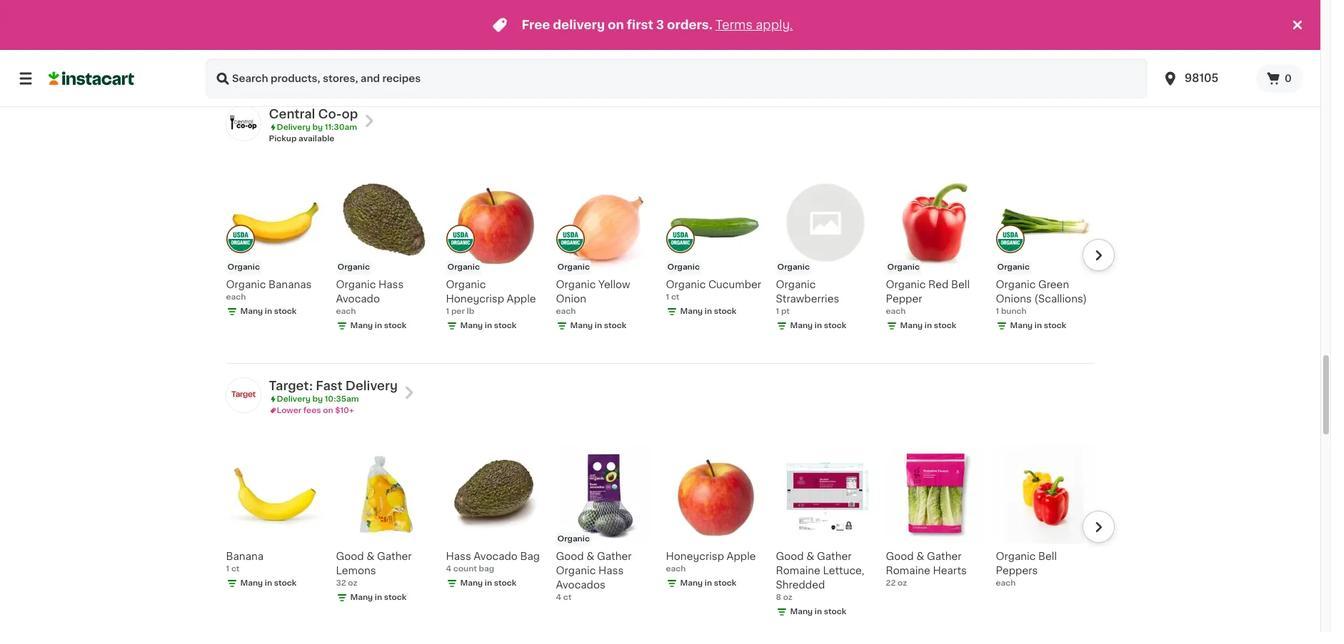 Task type: vqa. For each thing, say whether or not it's contained in the screenshot.


Task type: locate. For each thing, give the bounding box(es) containing it.
many in stock for good & gather romaine lettuce, shredded
[[790, 608, 847, 616]]

1 vertical spatial on
[[323, 407, 333, 415]]

0 vertical spatial delivery
[[277, 123, 311, 131]]

central co-op
[[269, 108, 358, 120]]

0 vertical spatial honeycrisp
[[446, 294, 504, 304]]

1 horizontal spatial romaine
[[886, 566, 931, 576]]

bell
[[951, 280, 970, 290], [1039, 552, 1057, 562]]

None search field
[[206, 59, 1148, 99]]

romaine
[[776, 566, 821, 576], [886, 566, 931, 576]]

1 horizontal spatial ct
[[563, 594, 572, 602]]

stock down the organic bananas each
[[274, 308, 297, 315]]

0 horizontal spatial ct
[[231, 565, 240, 573]]

gather inside the good & gather romaine hearts 22 oz
[[927, 552, 962, 562]]

terms apply. link
[[716, 19, 793, 31]]

in for lemon
[[705, 35, 712, 43]]

many for good & gather lemons
[[350, 594, 373, 602]]

stock down good & gather lemons 32 oz on the bottom left of the page
[[384, 594, 407, 602]]

2 by from the top
[[312, 395, 323, 403]]

by for fast
[[312, 395, 323, 403]]

stock for organic green onions (scallions)
[[1044, 322, 1067, 330]]

bag right count on the left
[[479, 565, 494, 573]]

4 good from the left
[[886, 552, 914, 562]]

1 horizontal spatial honeycrisp
[[666, 552, 724, 562]]

stock down organic honeycrisp apple 1 per lb
[[494, 322, 517, 330]]

2 good from the left
[[556, 552, 584, 562]]

1 item badge image from the left
[[446, 225, 475, 254]]

bag inside russet potato bag 10 lb bag
[[629, 8, 649, 18]]

fast
[[316, 380, 343, 392]]

2 vertical spatial ct
[[563, 594, 572, 602]]

by for co-
[[312, 123, 323, 131]]

good inside the good & gather romaine hearts 22 oz
[[886, 552, 914, 562]]

lb right 5
[[673, 21, 681, 29]]

& for hearts
[[917, 552, 925, 562]]

1 horizontal spatial avocado
[[474, 552, 518, 562]]

2 romaine from the left
[[886, 566, 931, 576]]

bag inside hass avocado bag 4 count bag
[[479, 565, 494, 573]]

delivery up lower
[[277, 395, 311, 403]]

lb inside lemon 5 lb bag
[[673, 21, 681, 29]]

1 vertical spatial avocado
[[474, 552, 518, 562]]

avocado
[[336, 294, 380, 304], [474, 552, 518, 562]]

free delivery on first 3 orders. terms apply.
[[522, 19, 793, 31]]

op
[[342, 108, 358, 120]]

& inside the good & gather romaine hearts 22 oz
[[917, 552, 925, 562]]

1 romaine from the left
[[776, 566, 821, 576]]

bag down russet on the left of the page
[[576, 21, 592, 29]]

apple inside organic honeycrisp apple 1 per lb
[[507, 294, 536, 304]]

8
[[776, 594, 782, 602]]

good
[[336, 552, 364, 562], [556, 552, 584, 562], [776, 552, 804, 562], [886, 552, 914, 562]]

item carousel region containing organic bananas
[[206, 168, 1115, 358]]

delivery for target: fast delivery
[[277, 395, 311, 403]]

delivery
[[277, 123, 311, 131], [346, 380, 398, 392], [277, 395, 311, 403]]

organic inside organic bell peppers each
[[996, 552, 1036, 562]]

many for organic yellow onion
[[570, 322, 593, 330]]

avocados
[[556, 580, 606, 590]]

1 vertical spatial hass
[[446, 552, 471, 562]]

1 vertical spatial honeycrisp
[[666, 552, 724, 562]]

3 item badge image from the left
[[996, 225, 1025, 254]]

1 & from the left
[[367, 552, 375, 562]]

delivery up 10:35am
[[346, 380, 398, 392]]

stock for organic cucumber
[[714, 308, 737, 315]]

& for hass
[[587, 552, 595, 562]]

stock
[[494, 35, 517, 43], [714, 35, 737, 43], [274, 308, 297, 315], [714, 308, 737, 315], [384, 322, 407, 330], [494, 322, 517, 330], [604, 322, 627, 330], [824, 322, 847, 330], [934, 322, 957, 330], [1044, 322, 1067, 330], [274, 580, 297, 588], [494, 580, 517, 588], [714, 580, 737, 588], [384, 594, 407, 602], [824, 608, 847, 616]]

organic strawberries 1 pt
[[776, 280, 840, 315]]

2 horizontal spatial apple
[[727, 552, 756, 562]]

Search field
[[206, 59, 1148, 99]]

by up lower fees on $10+
[[312, 395, 323, 403]]

32
[[336, 580, 346, 588]]

stock down (scallions)
[[1044, 322, 1067, 330]]

lower
[[277, 407, 302, 415]]

1 vertical spatial 4
[[556, 594, 562, 602]]

1 horizontal spatial bag
[[576, 21, 592, 29]]

item carousel region for target: fast delivery
[[206, 440, 1115, 630]]

many down the organic bananas each
[[240, 308, 263, 315]]

many down banana 1 ct at the left bottom
[[240, 580, 263, 588]]

banana 1 ct
[[226, 552, 264, 573]]

each inside organic hass avocado each
[[336, 308, 356, 315]]

good inside good & gather romaine lettuce, shredded 8 oz
[[776, 552, 804, 562]]

good up avocados
[[556, 552, 584, 562]]

many down onion
[[570, 322, 593, 330]]

bag up 'free'
[[503, 8, 523, 18]]

2 vertical spatial delivery
[[277, 395, 311, 403]]

1 vertical spatial bell
[[1039, 552, 1057, 562]]

many down 'per' at left top
[[460, 322, 483, 330]]

stock down good & gather romaine lettuce, shredded 8 oz
[[824, 608, 847, 616]]

2 horizontal spatial hass
[[599, 566, 624, 576]]

pickup available
[[269, 135, 335, 143]]

each inside organic red bell pepper each
[[886, 308, 906, 315]]

stock down gala apple bag
[[494, 35, 517, 43]]

delivery down central
[[277, 123, 311, 131]]

1 horizontal spatial item badge image
[[556, 225, 585, 254]]

limited time offer region
[[0, 0, 1289, 50]]

many in stock for hass avocado bag
[[460, 580, 517, 588]]

0 vertical spatial hass
[[379, 280, 404, 290]]

many in stock for organic bananas
[[240, 308, 297, 315]]

many in stock for organic yellow onion
[[570, 322, 627, 330]]

gather inside good & gather organic hass avocados 4 ct
[[597, 552, 632, 562]]

lb
[[567, 21, 575, 29], [673, 21, 681, 29], [788, 21, 796, 29], [467, 308, 474, 315]]

many in stock for good & gather lemons
[[350, 594, 407, 602]]

1 item carousel region from the top
[[206, 168, 1115, 358]]

1
[[666, 293, 669, 301], [446, 308, 449, 315], [776, 308, 780, 315], [996, 308, 1000, 315], [226, 565, 229, 573]]

hass inside hass avocado bag 4 count bag
[[446, 552, 471, 562]]

each
[[226, 293, 246, 301], [336, 308, 356, 315], [556, 308, 576, 315], [886, 308, 906, 315], [666, 565, 686, 573], [996, 580, 1016, 588]]

good for 22
[[886, 552, 914, 562]]

stock for lemon
[[714, 35, 737, 43]]

gather inside good & gather lemons 32 oz
[[377, 552, 412, 562]]

on down potato
[[608, 19, 624, 31]]

1 gather from the left
[[377, 552, 412, 562]]

by
[[312, 123, 323, 131], [312, 395, 323, 403]]

4 gather from the left
[[927, 552, 962, 562]]

many in stock down shredded
[[790, 608, 847, 616]]

3 & from the left
[[807, 552, 815, 562]]

peppers
[[996, 566, 1038, 576]]

item carousel region containing banana
[[206, 440, 1115, 630]]

item badge image
[[226, 225, 255, 254], [666, 225, 695, 254]]

in for organic cucumber
[[705, 308, 712, 315]]

bunch
[[1001, 308, 1027, 315]]

bag for russet potato bag 10 lb bag
[[629, 8, 649, 18]]

many in stock down hass avocado bag 4 count bag
[[460, 580, 517, 588]]

oz right the 8
[[783, 594, 793, 602]]

(scallions)
[[1035, 294, 1087, 304]]

stock for organic strawberries
[[824, 322, 847, 330]]

many for good & gather romaine lettuce, shredded
[[790, 608, 813, 616]]

many in stock down 'bunch' at the top of page
[[1010, 322, 1067, 330]]

4 down avocados
[[556, 594, 562, 602]]

stock down organic red bell pepper each
[[934, 322, 957, 330]]

3 gather from the left
[[817, 552, 852, 562]]

many down organic cucumber 1 ct
[[680, 308, 703, 315]]

free
[[522, 19, 550, 31]]

item carousel region
[[206, 168, 1115, 358], [206, 440, 1115, 630]]

by up "available"
[[312, 123, 323, 131]]

in for organic bananas
[[265, 308, 272, 315]]

bag for avocado
[[479, 565, 494, 573]]

1 horizontal spatial on
[[608, 19, 624, 31]]

0 horizontal spatial romaine
[[776, 566, 821, 576]]

1 horizontal spatial hass
[[446, 552, 471, 562]]

many in stock for gala apple bag
[[460, 35, 517, 43]]

0 horizontal spatial bag
[[479, 565, 494, 573]]

bag left good & gather organic hass avocados 4 ct in the bottom of the page
[[520, 552, 540, 562]]

2 horizontal spatial oz
[[898, 580, 907, 588]]

& inside good & gather romaine lettuce, shredded 8 oz
[[807, 552, 815, 562]]

bag inside russet potato bag 10 lb bag
[[576, 21, 592, 29]]

0 horizontal spatial oz
[[348, 580, 358, 588]]

stock down strawberries
[[824, 322, 847, 330]]

on for fees
[[323, 407, 333, 415]]

98105 button
[[1154, 59, 1257, 99], [1162, 59, 1248, 99]]

item badge image for organic honeycrisp apple
[[446, 225, 475, 254]]

oz right "22"
[[898, 580, 907, 588]]

ct
[[671, 293, 680, 301], [231, 565, 240, 573], [563, 594, 572, 602]]

in for organic honeycrisp apple
[[485, 322, 492, 330]]

stock down organic cucumber 1 ct
[[714, 308, 737, 315]]

1 vertical spatial by
[[312, 395, 323, 403]]

2 gather from the left
[[597, 552, 632, 562]]

1 vertical spatial ct
[[231, 565, 240, 573]]

in for organic yellow onion
[[595, 322, 602, 330]]

apple inside honeycrisp apple each
[[727, 552, 756, 562]]

bag for potato
[[576, 21, 592, 29]]

1 vertical spatial apple
[[507, 294, 536, 304]]

stock down honeycrisp apple each in the right bottom of the page
[[714, 580, 737, 588]]

good & gather lemons 32 oz
[[336, 552, 412, 588]]

many down shredded
[[790, 608, 813, 616]]

0 horizontal spatial 4
[[446, 565, 452, 573]]

many down strawberries
[[790, 322, 813, 330]]

stock for hass avocado bag
[[494, 580, 517, 588]]

0 vertical spatial 4
[[446, 565, 452, 573]]

0 vertical spatial by
[[312, 123, 323, 131]]

central
[[269, 108, 315, 120]]

each inside organic yellow onion each
[[556, 308, 576, 315]]

item badge image up the organic bananas each
[[226, 225, 255, 254]]

item badge image
[[446, 225, 475, 254], [556, 225, 585, 254], [996, 225, 1025, 254]]

many in stock down organic honeycrisp apple 1 per lb
[[460, 322, 517, 330]]

organic inside organic red bell pepper each
[[886, 280, 926, 290]]

bag
[[576, 21, 592, 29], [683, 21, 698, 29], [479, 565, 494, 573]]

onion
[[556, 294, 586, 304]]

target: fast delivery
[[269, 380, 398, 392]]

0 horizontal spatial item badge image
[[226, 225, 255, 254]]

1 by from the top
[[312, 123, 323, 131]]

honeycrisp
[[446, 294, 504, 304], [666, 552, 724, 562]]

delivery by 10:35am
[[277, 395, 359, 403]]

organic inside organic strawberries 1 pt
[[776, 280, 816, 290]]

& inside good & gather lemons 32 oz
[[367, 552, 375, 562]]

many for honeycrisp apple
[[680, 580, 703, 588]]

many in stock for organic green onions (scallions)
[[1010, 322, 1067, 330]]

good up "22"
[[886, 552, 914, 562]]

1 inside organic cucumber 1 ct
[[666, 293, 669, 301]]

many down lemons
[[350, 594, 373, 602]]

romaine up shredded
[[776, 566, 821, 576]]

many in stock down gala apple bag
[[460, 35, 517, 43]]

item badge image up organic honeycrisp apple 1 per lb
[[446, 225, 475, 254]]

0
[[1285, 74, 1292, 84]]

many in stock down orders.
[[680, 35, 737, 43]]

2 item badge image from the left
[[666, 225, 695, 254]]

romaine inside the good & gather romaine hearts 22 oz
[[886, 566, 931, 576]]

1 inside organic green onions (scallions) 1 bunch
[[996, 308, 1000, 315]]

0 vertical spatial avocado
[[336, 294, 380, 304]]

on inside the limited time offer region
[[608, 19, 624, 31]]

1 98105 button from the left
[[1154, 59, 1257, 99]]

item badge image for organic green onions (scallions)
[[996, 225, 1025, 254]]

& for lettuce,
[[807, 552, 815, 562]]

many down organic hass avocado each
[[350, 322, 373, 330]]

4
[[446, 565, 452, 573], [556, 594, 562, 602]]

many in stock down honeycrisp apple each in the right bottom of the page
[[680, 580, 737, 588]]

bag inside lemon 5 lb bag
[[683, 21, 698, 29]]

1 horizontal spatial oz
[[783, 594, 793, 602]]

2 item carousel region from the top
[[206, 440, 1115, 630]]

many for organic cucumber
[[680, 308, 703, 315]]

bag down lemon
[[683, 21, 698, 29]]

0 horizontal spatial apple
[[471, 8, 501, 18]]

apple
[[471, 8, 501, 18], [507, 294, 536, 304], [727, 552, 756, 562]]

oz inside good & gather romaine lettuce, shredded 8 oz
[[783, 594, 793, 602]]

good inside good & gather lemons 32 oz
[[336, 552, 364, 562]]

stock down terms
[[714, 35, 737, 43]]

lb inside organic honeycrisp apple 1 per lb
[[467, 308, 474, 315]]

1 horizontal spatial bell
[[1039, 552, 1057, 562]]

2 item badge image from the left
[[556, 225, 585, 254]]

many in stock down organic red bell pepper each
[[900, 322, 957, 330]]

$10+
[[335, 407, 354, 415]]

lb right 'per' at left top
[[467, 308, 474, 315]]

banana
[[226, 552, 264, 562]]

0 vertical spatial on
[[608, 19, 624, 31]]

& for 32
[[367, 552, 375, 562]]

item badge image for organic bananas
[[226, 225, 255, 254]]

gather
[[377, 552, 412, 562], [597, 552, 632, 562], [817, 552, 852, 562], [927, 552, 962, 562]]

stock for organic yellow onion
[[604, 322, 627, 330]]

bag for gala apple bag
[[503, 8, 523, 18]]

2 horizontal spatial ct
[[671, 293, 680, 301]]

oz right 32
[[348, 580, 358, 588]]

4 left count on the left
[[446, 565, 452, 573]]

good inside good & gather organic hass avocados 4 ct
[[556, 552, 584, 562]]

0 vertical spatial bell
[[951, 280, 970, 290]]

0 horizontal spatial hass
[[379, 280, 404, 290]]

on
[[608, 19, 624, 31], [323, 407, 333, 415]]

2 & from the left
[[587, 552, 595, 562]]

0 vertical spatial item carousel region
[[206, 168, 1115, 358]]

good up shredded
[[776, 552, 804, 562]]

stock down hass avocado bag 4 count bag
[[494, 580, 517, 588]]

2 vertical spatial hass
[[599, 566, 624, 576]]

0 horizontal spatial on
[[323, 407, 333, 415]]

lb inside roma tomato 25 lb case
[[788, 21, 796, 29]]

lb right 25
[[788, 21, 796, 29]]

romaine inside good & gather romaine lettuce, shredded 8 oz
[[776, 566, 821, 576]]

fees
[[303, 407, 321, 415]]

many in stock down organic hass avocado each
[[350, 322, 407, 330]]

0 horizontal spatial item badge image
[[446, 225, 475, 254]]

& inside good & gather organic hass avocados 4 ct
[[587, 552, 595, 562]]

4 & from the left
[[917, 552, 925, 562]]

avocado inside hass avocado bag 4 count bag
[[474, 552, 518, 562]]

roma
[[776, 8, 805, 18]]

many in stock down organic cucumber 1 ct
[[680, 308, 737, 315]]

many in stock down the organic bananas each
[[240, 308, 297, 315]]

item badge image up organic cucumber 1 ct
[[666, 225, 695, 254]]

organic green onions (scallions) 1 bunch
[[996, 280, 1087, 315]]

many down gala apple bag
[[460, 35, 483, 43]]

gather for lettuce,
[[817, 552, 852, 562]]

gather for 32
[[377, 552, 412, 562]]

organic cucumber 1 ct
[[666, 280, 762, 301]]

ct inside organic cucumber 1 ct
[[671, 293, 680, 301]]

many
[[460, 35, 483, 43], [680, 35, 703, 43], [240, 308, 263, 315], [680, 308, 703, 315], [350, 322, 373, 330], [460, 322, 483, 330], [570, 322, 593, 330], [790, 322, 813, 330], [900, 322, 923, 330], [1010, 322, 1033, 330], [240, 580, 263, 588], [460, 580, 483, 588], [680, 580, 703, 588], [350, 594, 373, 602], [790, 608, 813, 616]]

&
[[367, 552, 375, 562], [587, 552, 595, 562], [807, 552, 815, 562], [917, 552, 925, 562]]

organic inside organic yellow onion each
[[556, 280, 596, 290]]

lemon 5 lb bag
[[666, 8, 701, 29]]

many down count on the left
[[460, 580, 483, 588]]

0 vertical spatial ct
[[671, 293, 680, 301]]

3 good from the left
[[776, 552, 804, 562]]

ct inside good & gather organic hass avocados 4 ct
[[563, 594, 572, 602]]

oz inside the good & gather romaine hearts 22 oz
[[898, 580, 907, 588]]

organic
[[228, 263, 260, 271], [338, 263, 370, 271], [448, 263, 480, 271], [558, 263, 590, 271], [668, 263, 700, 271], [778, 263, 810, 271], [888, 263, 920, 271], [998, 263, 1030, 271], [226, 280, 266, 290], [336, 280, 376, 290], [446, 280, 486, 290], [556, 280, 596, 290], [666, 280, 706, 290], [776, 280, 816, 290], [886, 280, 926, 290], [996, 280, 1036, 290], [558, 535, 590, 543], [996, 552, 1036, 562], [556, 566, 596, 576]]

gather inside good & gather romaine lettuce, shredded 8 oz
[[817, 552, 852, 562]]

1 horizontal spatial apple
[[507, 294, 536, 304]]

many down pepper
[[900, 322, 923, 330]]

honeycrisp apple each
[[666, 552, 756, 573]]

many for organic bananas
[[240, 308, 263, 315]]

romaine up "22"
[[886, 566, 931, 576]]

in for gala apple bag
[[485, 35, 492, 43]]

potato
[[594, 8, 627, 18]]

bag up first
[[629, 8, 649, 18]]

many down 'bunch' at the top of page
[[1010, 322, 1033, 330]]

1 horizontal spatial 4
[[556, 594, 562, 602]]

bag inside hass avocado bag 4 count bag
[[520, 552, 540, 562]]

0 vertical spatial apple
[[471, 8, 501, 18]]

0 horizontal spatial honeycrisp
[[446, 294, 504, 304]]

in for organic red bell pepper
[[925, 322, 932, 330]]

hass inside organic hass avocado each
[[379, 280, 404, 290]]

0 horizontal spatial avocado
[[336, 294, 380, 304]]

bag
[[503, 8, 523, 18], [629, 8, 649, 18], [520, 552, 540, 562]]

many in stock down good & gather lemons 32 oz on the bottom left of the page
[[350, 594, 407, 602]]

strawberries
[[776, 294, 840, 304]]

item badge image up onion
[[556, 225, 585, 254]]

stock left 32
[[274, 580, 297, 588]]

1 vertical spatial item carousel region
[[206, 440, 1115, 630]]

pt
[[781, 308, 790, 315]]

in
[[485, 35, 492, 43], [705, 35, 712, 43], [265, 308, 272, 315], [705, 308, 712, 315], [375, 322, 382, 330], [485, 322, 492, 330], [595, 322, 602, 330], [815, 322, 822, 330], [925, 322, 932, 330], [1035, 322, 1042, 330], [265, 580, 272, 588], [485, 580, 492, 588], [705, 580, 712, 588], [375, 594, 382, 602], [815, 608, 822, 616]]

hass
[[379, 280, 404, 290], [446, 552, 471, 562], [599, 566, 624, 576]]

onions
[[996, 294, 1032, 304]]

stock down organic hass avocado each
[[384, 322, 407, 330]]

many down orders.
[[680, 35, 703, 43]]

good up lemons
[[336, 552, 364, 562]]

stock for honeycrisp apple
[[714, 580, 737, 588]]

on down delivery by 10:35am
[[323, 407, 333, 415]]

0 horizontal spatial bell
[[951, 280, 970, 290]]

stock down organic yellow onion each
[[604, 322, 627, 330]]

lettuce,
[[823, 566, 865, 576]]

2 vertical spatial apple
[[727, 552, 756, 562]]

1 item badge image from the left
[[226, 225, 255, 254]]

stock for good & gather romaine lettuce, shredded
[[824, 608, 847, 616]]

many down honeycrisp apple each in the right bottom of the page
[[680, 580, 703, 588]]

2 horizontal spatial item badge image
[[996, 225, 1025, 254]]

1 horizontal spatial item badge image
[[666, 225, 695, 254]]

item badge image up onions
[[996, 225, 1025, 254]]

2 horizontal spatial bag
[[683, 21, 698, 29]]

many in stock down organic yellow onion each
[[570, 322, 627, 330]]

organic bell peppers each
[[996, 552, 1057, 588]]

stock for organic bananas
[[274, 308, 297, 315]]

good for avocados
[[556, 552, 584, 562]]

many in stock down strawberries
[[790, 322, 847, 330]]

1 good from the left
[[336, 552, 364, 562]]

many for organic hass avocado
[[350, 322, 373, 330]]

honeycrisp inside honeycrisp apple each
[[666, 552, 724, 562]]

many in stock for organic red bell pepper
[[900, 322, 957, 330]]

lb right 10
[[567, 21, 575, 29]]

avocado inside organic hass avocado each
[[336, 294, 380, 304]]

many in stock down banana 1 ct at the left bottom
[[240, 580, 297, 588]]

4 inside hass avocado bag 4 count bag
[[446, 565, 452, 573]]



Task type: describe. For each thing, give the bounding box(es) containing it.
gather for hearts
[[927, 552, 962, 562]]

apple for honeycrisp
[[727, 552, 756, 562]]

honeycrisp inside organic honeycrisp apple 1 per lb
[[446, 294, 504, 304]]

each inside honeycrisp apple each
[[666, 565, 686, 573]]

hearts
[[933, 566, 967, 576]]

organic red bell pepper each
[[886, 280, 970, 315]]

delivery for central co-op
[[277, 123, 311, 131]]

1 inside organic honeycrisp apple 1 per lb
[[446, 308, 449, 315]]

terms
[[716, 19, 753, 31]]

many in stock for honeycrisp apple
[[680, 580, 737, 588]]

available
[[299, 135, 335, 143]]

good & gather organic hass avocados 4 ct
[[556, 552, 632, 602]]

oz inside good & gather lemons 32 oz
[[348, 580, 358, 588]]

organic inside the organic bananas each
[[226, 280, 266, 290]]

organic inside organic honeycrisp apple 1 per lb
[[446, 280, 486, 290]]

organic inside organic green onions (scallions) 1 bunch
[[996, 280, 1036, 290]]

tomato
[[808, 8, 846, 18]]

0 button
[[1257, 64, 1304, 93]]

many in stock for organic hass avocado
[[350, 322, 407, 330]]

organic honeycrisp apple 1 per lb
[[446, 280, 536, 315]]

many for gala apple bag
[[460, 35, 483, 43]]

good & gather romaine hearts 22 oz
[[886, 552, 967, 588]]

organic inside good & gather organic hass avocados 4 ct
[[556, 566, 596, 576]]

many for organic honeycrisp apple
[[460, 322, 483, 330]]

in for good & gather romaine lettuce, shredded
[[815, 608, 822, 616]]

lemon
[[666, 8, 701, 18]]

item badge image for organic cucumber
[[666, 225, 695, 254]]

many for organic strawberries
[[790, 322, 813, 330]]

bananas
[[269, 280, 312, 290]]

apple for gala
[[471, 8, 501, 18]]

11:30am
[[325, 123, 357, 131]]

98105
[[1185, 73, 1219, 84]]

romaine for shredded
[[776, 566, 821, 576]]

many in stock for organic strawberries
[[790, 322, 847, 330]]

many for lemon
[[680, 35, 703, 43]]

item badge image for organic yellow onion
[[556, 225, 585, 254]]

gather for hass
[[597, 552, 632, 562]]

target: fast delivery image
[[226, 378, 260, 413]]

in for organic green onions (scallions)
[[1035, 322, 1042, 330]]

lb inside russet potato bag 10 lb bag
[[567, 21, 575, 29]]

instacart logo image
[[49, 70, 134, 87]]

1 inside banana 1 ct
[[226, 565, 229, 573]]

in for organic hass avocado
[[375, 322, 382, 330]]

count
[[453, 565, 477, 573]]

gala apple bag
[[446, 8, 523, 18]]

each inside organic bell peppers each
[[996, 580, 1016, 588]]

per
[[451, 308, 465, 315]]

organic hass avocado each
[[336, 280, 404, 315]]

red
[[929, 280, 949, 290]]

bell inside organic red bell pepper each
[[951, 280, 970, 290]]

stock for organic red bell pepper
[[934, 322, 957, 330]]

1 inside organic strawberries 1 pt
[[776, 308, 780, 315]]

many in stock for banana
[[240, 580, 297, 588]]

on for delivery
[[608, 19, 624, 31]]

many for banana
[[240, 580, 263, 588]]

apply.
[[756, 19, 793, 31]]

pepper
[[886, 294, 923, 304]]

organic yellow onion each
[[556, 280, 630, 315]]

russet potato bag 10 lb bag
[[556, 8, 649, 29]]

orders.
[[667, 19, 713, 31]]

ct inside banana 1 ct
[[231, 565, 240, 573]]

good for oz
[[336, 552, 364, 562]]

bag for hass avocado bag 4 count bag
[[520, 552, 540, 562]]

in for hass avocado bag
[[485, 580, 492, 588]]

10:35am
[[325, 395, 359, 403]]

russet
[[556, 8, 591, 18]]

in for banana
[[265, 580, 272, 588]]

case
[[798, 21, 817, 29]]

lemons
[[336, 566, 376, 576]]

pickup
[[269, 135, 297, 143]]

many for organic red bell pepper
[[900, 322, 923, 330]]

good for shredded
[[776, 552, 804, 562]]

organic inside organic hass avocado each
[[336, 280, 376, 290]]

many in stock for organic honeycrisp apple
[[460, 322, 517, 330]]

cucumber
[[709, 280, 762, 290]]

bell inside organic bell peppers each
[[1039, 552, 1057, 562]]

3
[[656, 19, 664, 31]]

gala
[[446, 8, 469, 18]]

hass inside good & gather organic hass avocados 4 ct
[[599, 566, 624, 576]]

first
[[627, 19, 654, 31]]

organic inside organic cucumber 1 ct
[[666, 280, 706, 290]]

each inside the organic bananas each
[[226, 293, 246, 301]]

many in stock for lemon
[[680, 35, 737, 43]]

22
[[886, 580, 896, 588]]

delivery
[[553, 19, 605, 31]]

2 98105 button from the left
[[1162, 59, 1248, 99]]

green
[[1039, 280, 1070, 290]]

target:
[[269, 380, 313, 392]]

5
[[666, 21, 671, 29]]

central co-op image
[[226, 106, 260, 140]]

1 vertical spatial delivery
[[346, 380, 398, 392]]

25
[[776, 21, 786, 29]]

organic bananas each
[[226, 280, 312, 301]]

romaine for 22
[[886, 566, 931, 576]]

4 inside good & gather organic hass avocados 4 ct
[[556, 594, 562, 602]]

in for honeycrisp apple
[[705, 580, 712, 588]]

stock for good & gather lemons
[[384, 594, 407, 602]]

stock for gala apple bag
[[494, 35, 517, 43]]

delivery by 11:30am
[[277, 123, 357, 131]]

shredded
[[776, 580, 825, 590]]

10
[[556, 21, 565, 29]]

many for organic green onions (scallions)
[[1010, 322, 1033, 330]]

yellow
[[599, 280, 630, 290]]

many for hass avocado bag
[[460, 580, 483, 588]]

hass avocado bag 4 count bag
[[446, 552, 540, 573]]

in for good & gather lemons
[[375, 594, 382, 602]]

co-
[[318, 108, 342, 120]]

item carousel region for central co-op
[[206, 168, 1115, 358]]

many in stock for organic cucumber
[[680, 308, 737, 315]]

stock for organic honeycrisp apple
[[494, 322, 517, 330]]

in for organic strawberries
[[815, 322, 822, 330]]

stock for organic hass avocado
[[384, 322, 407, 330]]

lower fees on $10+
[[277, 407, 354, 415]]

stock for banana
[[274, 580, 297, 588]]

good & gather romaine lettuce, shredded 8 oz
[[776, 552, 865, 602]]

roma tomato 25 lb case
[[776, 8, 846, 29]]



